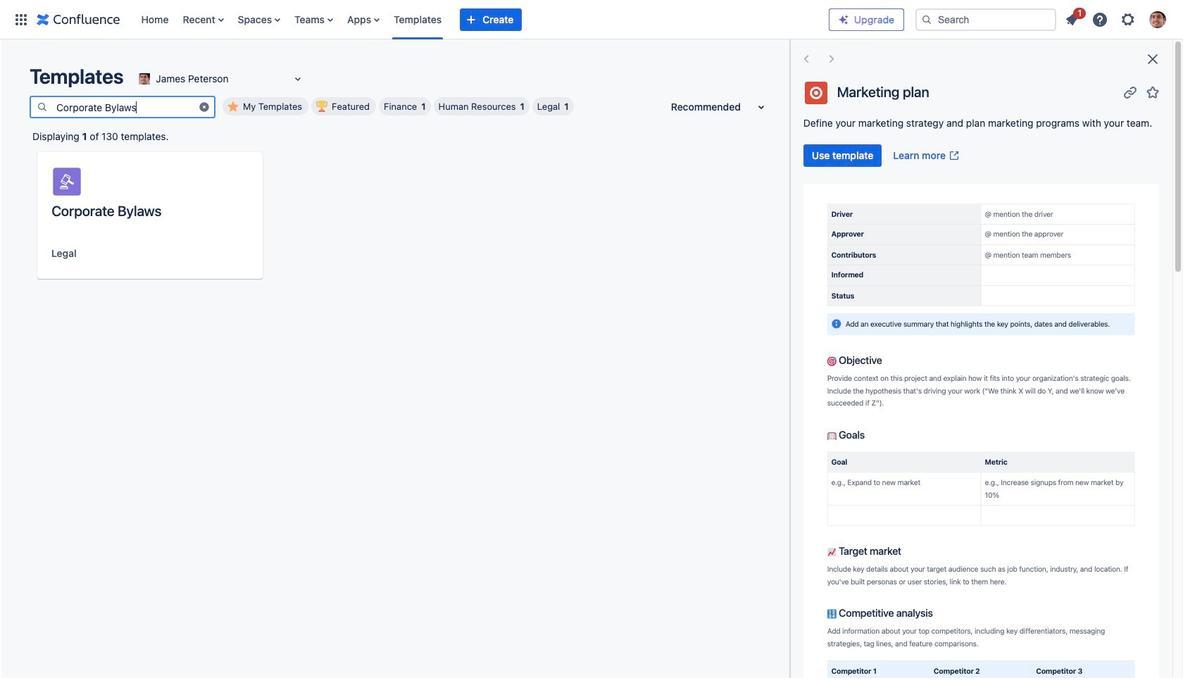 Task type: locate. For each thing, give the bounding box(es) containing it.
settings icon image
[[1120, 11, 1137, 28]]

notification icon image
[[1064, 11, 1081, 28]]

help icon image
[[1092, 11, 1109, 28]]

list
[[134, 0, 829, 39], [1059, 5, 1175, 32]]

banner
[[0, 0, 1183, 39]]

None text field
[[136, 72, 139, 86]]

None search field
[[916, 8, 1057, 31]]

previous template image
[[798, 51, 815, 68]]

list item inside list
[[1059, 5, 1086, 31]]

search icon image
[[37, 101, 48, 112]]

group
[[804, 144, 966, 167]]

1 horizontal spatial list
[[1059, 5, 1175, 32]]

next template image
[[823, 51, 840, 68]]

list for the appswitcher icon
[[134, 0, 829, 39]]

0 horizontal spatial list
[[134, 0, 829, 39]]

close image
[[1145, 51, 1162, 68]]

premium image
[[838, 14, 850, 25]]

confluence image
[[37, 11, 120, 28], [37, 11, 120, 28]]

list item
[[1059, 5, 1086, 31]]



Task type: describe. For each thing, give the bounding box(es) containing it.
clear search bar image
[[199, 101, 210, 112]]

global element
[[8, 0, 829, 39]]

appswitcher icon image
[[13, 11, 30, 28]]

Search field
[[916, 8, 1057, 31]]

star marketing plan image
[[1145, 83, 1162, 100]]

your profile and preferences image
[[1150, 11, 1167, 28]]

list for premium icon
[[1059, 5, 1175, 32]]

open image
[[290, 70, 307, 87]]

Search author, category, topic field
[[52, 97, 194, 117]]

share link image
[[1122, 83, 1139, 100]]

search image
[[921, 14, 933, 25]]



Task type: vqa. For each thing, say whether or not it's contained in the screenshot.
zero
no



